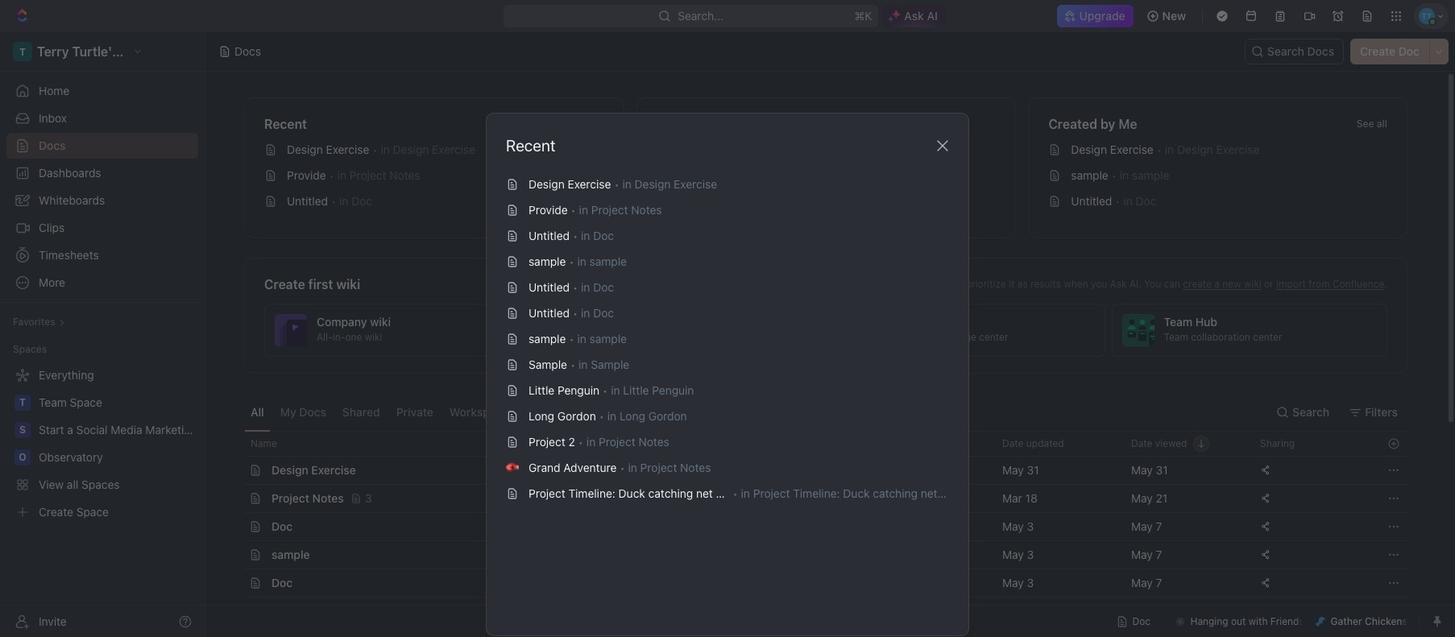 Task type: locate. For each thing, give the bounding box(es) containing it.
tree
[[6, 363, 198, 526]]

table
[[227, 431, 1408, 638]]

row
[[227, 431, 1408, 457], [227, 456, 1408, 485], [227, 484, 1408, 513], [227, 513, 1408, 542], [244, 541, 1408, 570], [244, 569, 1408, 598], [227, 597, 1408, 626]]

cell
[[227, 457, 244, 484], [227, 485, 244, 513], [227, 513, 244, 541], [227, 598, 244, 626], [993, 598, 1122, 626], [1122, 598, 1251, 626], [1251, 598, 1380, 626]]

dialog
[[486, 113, 970, 637]]

tab list
[[244, 393, 644, 431]]

company home icon image
[[557, 314, 590, 347]]

sidebar navigation
[[0, 32, 206, 638]]

column header
[[227, 431, 244, 457]]



Task type: vqa. For each thing, say whether or not it's contained in the screenshot.
drumstick bite icon
yes



Task type: describe. For each thing, give the bounding box(es) containing it.
company wiki icon image
[[275, 314, 307, 347]]

drumstick bite image
[[1317, 617, 1326, 627]]

tree inside sidebar 'navigation'
[[6, 363, 198, 526]]

team hub icon image
[[1122, 314, 1155, 347]]



